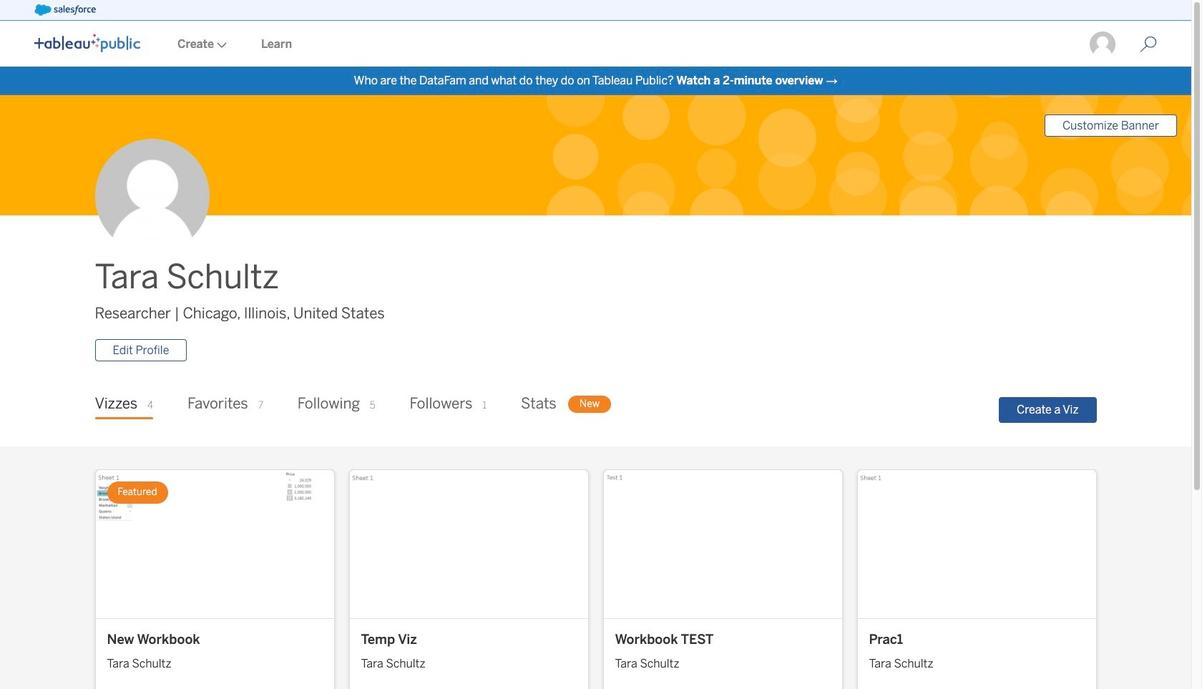 Task type: locate. For each thing, give the bounding box(es) containing it.
2 workbook thumbnail image from the left
[[350, 471, 588, 618]]

workbook thumbnail image
[[96, 471, 334, 618], [350, 471, 588, 618], [604, 471, 842, 618], [858, 471, 1096, 618]]

create image
[[214, 42, 227, 48]]

salesforce logo image
[[34, 4, 96, 16]]

avatar image
[[95, 139, 209, 254]]



Task type: vqa. For each thing, say whether or not it's contained in the screenshot.
first add favorite button from right
no



Task type: describe. For each thing, give the bounding box(es) containing it.
go to search image
[[1123, 36, 1175, 53]]

logo image
[[34, 34, 140, 52]]

featured element
[[107, 482, 168, 504]]

3 workbook thumbnail image from the left
[[604, 471, 842, 618]]

4 workbook thumbnail image from the left
[[858, 471, 1096, 618]]

1 workbook thumbnail image from the left
[[96, 471, 334, 618]]

tara.schultz image
[[1089, 30, 1118, 59]]



